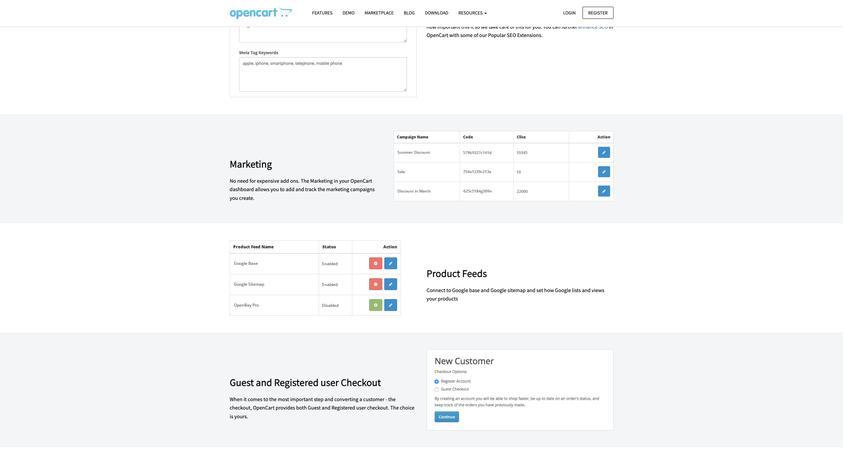 Task type: describe. For each thing, give the bounding box(es) containing it.
your inside connect to google base and google sitemap and set how google lists and views your products
[[427, 295, 437, 302]]

feeds
[[462, 267, 487, 280]]

download link
[[420, 7, 454, 19]]

it inside don't waste time & money to get your website higher in search engines. we know how important this it so we take care of this for you. you can further
[[471, 23, 474, 30]]

when
[[230, 396, 243, 403]]

how inside don't waste time & money to get your website higher in search engines. we know how important this it so we take care of this for you. you can further
[[427, 23, 437, 30]]

set
[[537, 287, 544, 294]]

get
[[492, 14, 500, 21]]

0 vertical spatial add
[[281, 177, 289, 184]]

enhance
[[579, 23, 598, 30]]

features link
[[307, 7, 338, 19]]

choice
[[400, 405, 415, 411]]

most
[[278, 396, 289, 403]]

marketplace link
[[360, 7, 399, 19]]

important inside when it comes to the most important step and converting a customer - the checkout, opencart provides both guest and registered user checkout. the choice is yours.
[[290, 396, 313, 403]]

blog
[[404, 10, 415, 16]]

register
[[589, 10, 608, 16]]

1 vertical spatial add
[[286, 186, 295, 193]]

and left the set
[[527, 287, 536, 294]]

register link
[[583, 7, 614, 19]]

create.
[[239, 195, 255, 201]]

1 horizontal spatial seo
[[599, 23, 608, 30]]

marketing inside no need for expensive add ons. the marketing in your opencart dashboard allows you to add and track the marketing campaigns you create.
[[310, 177, 333, 184]]

and right step
[[325, 396, 333, 403]]

login
[[564, 10, 576, 16]]

in inside don't waste time & money to get your website higher in search engines. we know how important this it so we take care of this for you. you can further
[[546, 14, 550, 21]]

checkout.
[[367, 405, 389, 411]]

connect to google base and google sitemap and set how google lists and views your products
[[427, 287, 605, 302]]

in opencart with some of our popular seo extensions.
[[427, 23, 614, 38]]

opencart inside the in opencart with some of our popular seo extensions.
[[427, 32, 449, 38]]

comes
[[248, 396, 263, 403]]

3 google from the left
[[555, 287, 571, 294]]

you
[[544, 23, 552, 30]]

enhance seo link
[[579, 23, 608, 30]]

don't waste time & money to get your website higher in search engines. we know how important this it so we take care of this for you. you can further
[[427, 14, 608, 30]]

guest and registered user checkout image
[[427, 349, 614, 431]]

our
[[480, 32, 487, 38]]

opencart inside no need for expensive add ons. the marketing in your opencart dashboard allows you to add and track the marketing campaigns you create.
[[351, 177, 372, 184]]

it inside when it comes to the most important step and converting a customer - the checkout, opencart provides both guest and registered user checkout. the choice is yours.
[[244, 396, 247, 403]]

website
[[512, 14, 529, 21]]

marketplace
[[365, 10, 394, 16]]

marketing
[[326, 186, 349, 193]]

you.
[[533, 23, 542, 30]]

and up comes on the bottom left
[[256, 376, 272, 389]]

some
[[461, 32, 473, 38]]

money
[[470, 14, 486, 21]]

to inside when it comes to the most important step and converting a customer - the checkout, opencart provides both guest and registered user checkout. the choice is yours.
[[264, 396, 268, 403]]

to inside connect to google base and google sitemap and set how google lists and views your products
[[447, 287, 451, 294]]

0 horizontal spatial user
[[321, 376, 339, 389]]

know
[[596, 14, 608, 21]]

care
[[500, 23, 509, 30]]

lists
[[572, 287, 581, 294]]

further
[[562, 23, 578, 30]]

expensive
[[257, 177, 279, 184]]

extensions.
[[518, 32, 543, 38]]

login link
[[558, 7, 582, 19]]

1 this from the left
[[461, 23, 470, 30]]

guest inside when it comes to the most important step and converting a customer - the checkout, opencart provides both guest and registered user checkout. the choice is yours.
[[308, 405, 321, 411]]

allows
[[255, 186, 270, 193]]

search
[[551, 14, 567, 21]]

and right lists
[[582, 287, 591, 294]]

so
[[475, 23, 480, 30]]

marketing image
[[394, 131, 614, 201]]

customer
[[363, 396, 385, 403]]

converting
[[335, 396, 359, 403]]



Task type: vqa. For each thing, say whether or not it's contained in the screenshot.
"bespoke"
no



Task type: locate. For each thing, give the bounding box(es) containing it.
download
[[425, 10, 449, 16]]

0 horizontal spatial you
[[230, 195, 238, 201]]

1 vertical spatial it
[[244, 396, 247, 403]]

features
[[312, 10, 333, 16]]

1 horizontal spatial guest
[[308, 405, 321, 411]]

1 horizontal spatial registered
[[332, 405, 355, 411]]

sitemap
[[508, 287, 526, 294]]

in up 'marketing' on the left
[[334, 177, 338, 184]]

can
[[553, 23, 561, 30]]

google left lists
[[555, 287, 571, 294]]

seo down know
[[599, 23, 608, 30]]

and down step
[[322, 405, 331, 411]]

step
[[314, 396, 324, 403]]

1 vertical spatial opencart
[[351, 177, 372, 184]]

0 vertical spatial it
[[471, 23, 474, 30]]

your inside no need for expensive add ons. the marketing in your opencart dashboard allows you to add and track the marketing campaigns you create.
[[339, 177, 350, 184]]

0 horizontal spatial the
[[269, 396, 277, 403]]

and right base
[[481, 287, 490, 294]]

&
[[466, 14, 469, 21]]

1 horizontal spatial how
[[545, 287, 554, 294]]

waste
[[440, 14, 453, 21]]

2 horizontal spatial the
[[389, 396, 396, 403]]

1 horizontal spatial user
[[357, 405, 366, 411]]

both
[[296, 405, 307, 411]]

0 horizontal spatial for
[[250, 177, 256, 184]]

need
[[237, 177, 249, 184]]

in
[[546, 14, 550, 21], [609, 23, 614, 30], [334, 177, 338, 184]]

your down connect
[[427, 295, 437, 302]]

of left our
[[474, 32, 479, 38]]

seo image
[[230, 0, 417, 97]]

0 vertical spatial of
[[510, 23, 515, 30]]

seo
[[599, 23, 608, 30], [507, 32, 516, 38]]

1 vertical spatial your
[[339, 177, 350, 184]]

user down a
[[357, 405, 366, 411]]

1 vertical spatial the
[[391, 405, 399, 411]]

marketing up need
[[230, 157, 272, 170]]

in inside no need for expensive add ons. the marketing in your opencart dashboard allows you to add and track the marketing campaigns you create.
[[334, 177, 338, 184]]

is
[[230, 413, 233, 420]]

we
[[588, 14, 595, 21]]

1 vertical spatial user
[[357, 405, 366, 411]]

it right when on the bottom of the page
[[244, 396, 247, 403]]

1 horizontal spatial google
[[491, 287, 507, 294]]

enhance seo
[[579, 23, 608, 30]]

of right care
[[510, 23, 515, 30]]

you down dashboard
[[230, 195, 238, 201]]

opencart
[[427, 32, 449, 38], [351, 177, 372, 184], [253, 405, 275, 411]]

you
[[271, 186, 279, 193], [230, 195, 238, 201]]

demo link
[[338, 7, 360, 19]]

1 vertical spatial how
[[545, 287, 554, 294]]

1 vertical spatial important
[[290, 396, 313, 403]]

your
[[501, 14, 511, 21], [339, 177, 350, 184], [427, 295, 437, 302]]

the
[[318, 186, 325, 193], [269, 396, 277, 403], [389, 396, 396, 403]]

1 horizontal spatial you
[[271, 186, 279, 193]]

product
[[427, 267, 460, 280]]

blog link
[[399, 7, 420, 19]]

opencart left with
[[427, 32, 449, 38]]

0 horizontal spatial seo
[[507, 32, 516, 38]]

to
[[487, 14, 491, 21], [280, 186, 285, 193], [447, 287, 451, 294], [264, 396, 268, 403]]

we
[[481, 23, 488, 30]]

1 horizontal spatial the
[[391, 405, 399, 411]]

no need for expensive add ons. the marketing in your opencart dashboard allows you to add and track the marketing campaigns you create.
[[230, 177, 375, 201]]

0 vertical spatial important
[[438, 23, 460, 30]]

your up 'marketing' on the left
[[339, 177, 350, 184]]

this
[[461, 23, 470, 30], [516, 23, 524, 30]]

guest and registered user checkout
[[230, 376, 381, 389]]

user
[[321, 376, 339, 389], [357, 405, 366, 411]]

2 google from the left
[[491, 287, 507, 294]]

your up care
[[501, 14, 511, 21]]

engines.
[[568, 14, 587, 21]]

1 horizontal spatial of
[[510, 23, 515, 30]]

-
[[386, 396, 387, 403]]

to right comes on the bottom left
[[264, 396, 268, 403]]

and
[[296, 186, 304, 193], [481, 287, 490, 294], [527, 287, 536, 294], [582, 287, 591, 294], [256, 376, 272, 389], [325, 396, 333, 403], [322, 405, 331, 411]]

1 horizontal spatial important
[[438, 23, 460, 30]]

add left ons.
[[281, 177, 289, 184]]

0 vertical spatial the
[[301, 177, 309, 184]]

it
[[471, 23, 474, 30], [244, 396, 247, 403]]

guest
[[230, 376, 254, 389], [308, 405, 321, 411]]

0 horizontal spatial guest
[[230, 376, 254, 389]]

track
[[305, 186, 317, 193]]

for inside don't waste time & money to get your website higher in search engines. we know how important this it so we take care of this for you. you can further
[[525, 23, 532, 30]]

1 vertical spatial registered
[[332, 405, 355, 411]]

you down the expensive at the top of the page
[[271, 186, 279, 193]]

to inside don't waste time & money to get your website higher in search engines. we know how important this it so we take care of this for you. you can further
[[487, 14, 491, 21]]

connect
[[427, 287, 446, 294]]

of
[[510, 23, 515, 30], [474, 32, 479, 38]]

2 horizontal spatial your
[[501, 14, 511, 21]]

of inside the in opencart with some of our popular seo extensions.
[[474, 32, 479, 38]]

1 horizontal spatial it
[[471, 23, 474, 30]]

1 vertical spatial in
[[609, 23, 614, 30]]

this down website
[[516, 23, 524, 30]]

with
[[450, 32, 460, 38]]

of inside don't waste time & money to get your website higher in search engines. we know how important this it so we take care of this for you. you can further
[[510, 23, 515, 30]]

product feeds image
[[230, 240, 401, 316]]

product feeds
[[427, 267, 487, 280]]

0 vertical spatial registered
[[274, 376, 319, 389]]

1 horizontal spatial opencart
[[351, 177, 372, 184]]

in up you
[[546, 14, 550, 21]]

1 vertical spatial seo
[[507, 32, 516, 38]]

the left "most"
[[269, 396, 277, 403]]

google left sitemap
[[491, 287, 507, 294]]

how right the set
[[545, 287, 554, 294]]

no
[[230, 177, 236, 184]]

user inside when it comes to the most important step and converting a customer - the checkout, opencart provides both guest and registered user checkout. the choice is yours.
[[357, 405, 366, 411]]

1 horizontal spatial this
[[516, 23, 524, 30]]

1 vertical spatial you
[[230, 195, 238, 201]]

checkout
[[341, 376, 381, 389]]

seo down care
[[507, 32, 516, 38]]

2 vertical spatial opencart
[[253, 405, 275, 411]]

base
[[469, 287, 480, 294]]

the right track on the top of the page
[[318, 186, 325, 193]]

0 horizontal spatial the
[[301, 177, 309, 184]]

2 this from the left
[[516, 23, 524, 30]]

2 vertical spatial in
[[334, 177, 338, 184]]

2 horizontal spatial opencart
[[427, 32, 449, 38]]

your inside don't waste time & money to get your website higher in search engines. we know how important this it so we take care of this for you. you can further
[[501, 14, 511, 21]]

this up the some
[[461, 23, 470, 30]]

1 horizontal spatial for
[[525, 23, 532, 30]]

1 vertical spatial marketing
[[310, 177, 333, 184]]

it left so
[[471, 23, 474, 30]]

campaigns
[[351, 186, 375, 193]]

marketing
[[230, 157, 272, 170], [310, 177, 333, 184]]

opencart inside when it comes to the most important step and converting a customer - the checkout, opencart provides both guest and registered user checkout. the choice is yours.
[[253, 405, 275, 411]]

take
[[489, 23, 499, 30]]

2 horizontal spatial google
[[555, 287, 571, 294]]

seo inside the in opencart with some of our popular seo extensions.
[[507, 32, 516, 38]]

0 horizontal spatial in
[[334, 177, 338, 184]]

google left base
[[452, 287, 468, 294]]

checkout,
[[230, 405, 252, 411]]

and inside no need for expensive add ons. the marketing in your opencart dashboard allows you to add and track the marketing campaigns you create.
[[296, 186, 304, 193]]

to up products
[[447, 287, 451, 294]]

0 horizontal spatial important
[[290, 396, 313, 403]]

to right the allows
[[280, 186, 285, 193]]

the inside no need for expensive add ons. the marketing in your opencart dashboard allows you to add and track the marketing campaigns you create.
[[318, 186, 325, 193]]

higher
[[530, 14, 545, 21]]

dashboard
[[230, 186, 254, 193]]

0 vertical spatial your
[[501, 14, 511, 21]]

0 vertical spatial guest
[[230, 376, 254, 389]]

0 horizontal spatial how
[[427, 23, 437, 30]]

for right need
[[250, 177, 256, 184]]

guest up when on the bottom of the page
[[230, 376, 254, 389]]

the inside when it comes to the most important step and converting a customer - the checkout, opencart provides both guest and registered user checkout. the choice is yours.
[[391, 405, 399, 411]]

registered up "most"
[[274, 376, 319, 389]]

0 horizontal spatial your
[[339, 177, 350, 184]]

add down ons.
[[286, 186, 295, 193]]

0 vertical spatial seo
[[599, 23, 608, 30]]

marketing up track on the top of the page
[[310, 177, 333, 184]]

when it comes to the most important step and converting a customer - the checkout, opencart provides both guest and registered user checkout. the choice is yours.
[[230, 396, 415, 420]]

google
[[452, 287, 468, 294], [491, 287, 507, 294], [555, 287, 571, 294]]

0 horizontal spatial opencart
[[253, 405, 275, 411]]

1 horizontal spatial marketing
[[310, 177, 333, 184]]

0 horizontal spatial registered
[[274, 376, 319, 389]]

1 horizontal spatial the
[[318, 186, 325, 193]]

0 horizontal spatial of
[[474, 32, 479, 38]]

products
[[438, 295, 458, 302]]

1 horizontal spatial in
[[546, 14, 550, 21]]

how inside connect to google base and google sitemap and set how google lists and views your products
[[545, 287, 554, 294]]

resources
[[459, 10, 484, 16]]

important down waste
[[438, 23, 460, 30]]

add
[[281, 177, 289, 184], [286, 186, 295, 193]]

the right ons.
[[301, 177, 309, 184]]

views
[[592, 287, 605, 294]]

in right enhance seo "link"
[[609, 23, 614, 30]]

registered down converting
[[332, 405, 355, 411]]

and down ons.
[[296, 186, 304, 193]]

0 vertical spatial marketing
[[230, 157, 272, 170]]

demo
[[343, 10, 355, 16]]

0 vertical spatial you
[[271, 186, 279, 193]]

0 horizontal spatial this
[[461, 23, 470, 30]]

yours.
[[235, 413, 248, 420]]

the right -
[[389, 396, 396, 403]]

opencart - features image
[[230, 7, 292, 19]]

the inside no need for expensive add ons. the marketing in your opencart dashboard allows you to add and track the marketing campaigns you create.
[[301, 177, 309, 184]]

0 vertical spatial for
[[525, 23, 532, 30]]

0 horizontal spatial it
[[244, 396, 247, 403]]

0 vertical spatial in
[[546, 14, 550, 21]]

to left get
[[487, 14, 491, 21]]

opencart up the campaigns
[[351, 177, 372, 184]]

for
[[525, 23, 532, 30], [250, 177, 256, 184]]

time
[[454, 14, 465, 21]]

the left "choice"
[[391, 405, 399, 411]]

resources link
[[454, 7, 492, 19]]

user up step
[[321, 376, 339, 389]]

registered inside when it comes to the most important step and converting a customer - the checkout, opencart provides both guest and registered user checkout. the choice is yours.
[[332, 405, 355, 411]]

to inside no need for expensive add ons. the marketing in your opencart dashboard allows you to add and track the marketing campaigns you create.
[[280, 186, 285, 193]]

for up extensions.
[[525, 23, 532, 30]]

don't
[[427, 14, 439, 21]]

ons.
[[290, 177, 300, 184]]

important
[[438, 23, 460, 30], [290, 396, 313, 403]]

0 horizontal spatial marketing
[[230, 157, 272, 170]]

important inside don't waste time & money to get your website higher in search engines. we know how important this it so we take care of this for you. you can further
[[438, 23, 460, 30]]

how down don't
[[427, 23, 437, 30]]

2 horizontal spatial in
[[609, 23, 614, 30]]

1 vertical spatial for
[[250, 177, 256, 184]]

a
[[360, 396, 362, 403]]

registered
[[274, 376, 319, 389], [332, 405, 355, 411]]

0 vertical spatial user
[[321, 376, 339, 389]]

1 horizontal spatial your
[[427, 295, 437, 302]]

important up 'both'
[[290, 396, 313, 403]]

2 vertical spatial your
[[427, 295, 437, 302]]

guest down step
[[308, 405, 321, 411]]

0 horizontal spatial google
[[452, 287, 468, 294]]

0 vertical spatial how
[[427, 23, 437, 30]]

1 vertical spatial guest
[[308, 405, 321, 411]]

popular
[[488, 32, 506, 38]]

1 google from the left
[[452, 287, 468, 294]]

provides
[[276, 405, 295, 411]]

opencart down comes on the bottom left
[[253, 405, 275, 411]]

for inside no need for expensive add ons. the marketing in your opencart dashboard allows you to add and track the marketing campaigns you create.
[[250, 177, 256, 184]]

0 vertical spatial opencart
[[427, 32, 449, 38]]

1 vertical spatial of
[[474, 32, 479, 38]]

in inside the in opencart with some of our popular seo extensions.
[[609, 23, 614, 30]]



